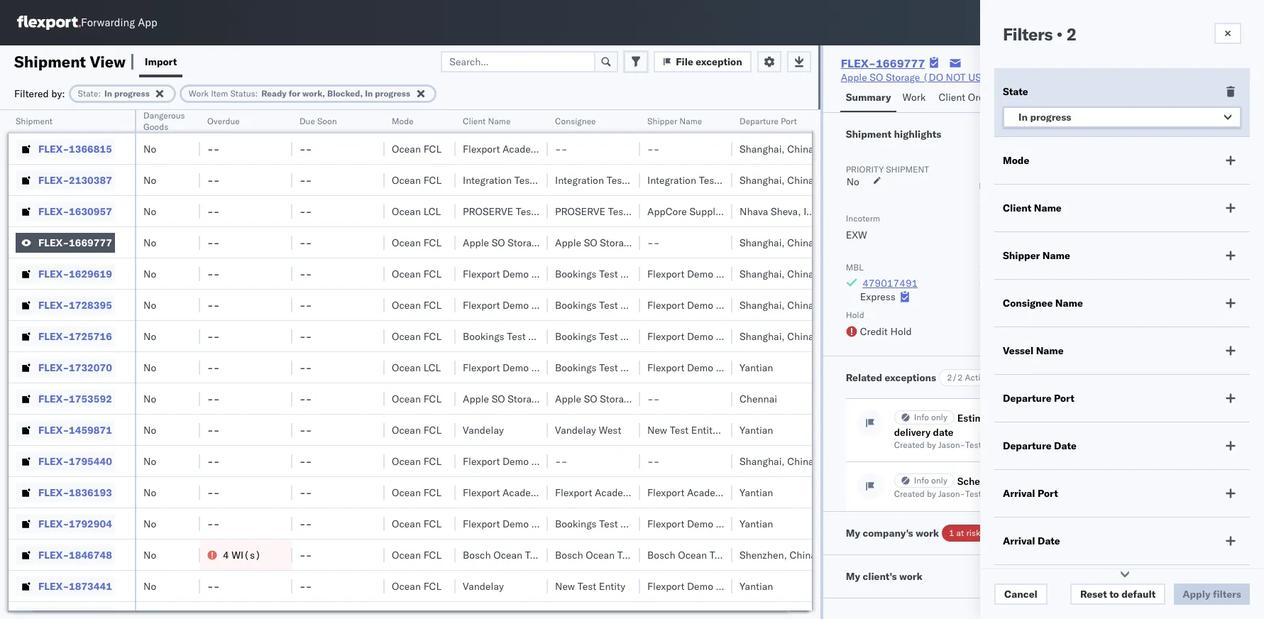 Task type: locate. For each thing, give the bounding box(es) containing it.
flex- down flex-1725716 button
[[38, 361, 69, 374]]

overdue
[[207, 116, 240, 126]]

1 shanghai, from the top
[[740, 142, 785, 155]]

0 vertical spatial lcl
[[424, 205, 441, 218]]

client up customs
[[1003, 202, 1032, 214]]

for left work, on the top left of page
[[289, 88, 300, 98]]

1 horizontal spatial work
[[903, 91, 926, 104]]

co. for flex-1732070
[[754, 361, 768, 374]]

6 resize handle column header from the left
[[531, 110, 548, 619]]

progress down route
[[1031, 111, 1072, 124]]

shipment up 'priority'
[[846, 128, 892, 141]]

(do inside apple so storage (do not use) link
[[923, 71, 944, 84]]

documents
[[980, 213, 1024, 224]]

1 ocean lcl from the top
[[392, 205, 441, 218]]

may down estimated delivery date moved past current delivery date
[[1017, 440, 1034, 450]]

2 created from the top
[[894, 489, 925, 499]]

8 resize handle column header from the left
[[716, 110, 733, 619]]

flex-1669777 up flex-1629619
[[38, 236, 112, 249]]

1 bosch ocean test from the left
[[463, 549, 544, 561]]

flex- up flex-1728395 button
[[38, 267, 69, 280]]

1 vertical spatial shipment
[[16, 116, 53, 126]]

0 vertical spatial info only
[[914, 412, 948, 422]]

cancel
[[1005, 588, 1038, 601]]

mode
[[392, 116, 414, 126], [1003, 154, 1030, 167], [980, 164, 1002, 175]]

4 flexport demo shipper co. from the top
[[648, 361, 768, 374]]

0 vertical spatial departure
[[740, 116, 779, 126]]

1 horizontal spatial client
[[939, 91, 966, 104]]

delivery left date
[[894, 426, 931, 439]]

state right order
[[1003, 85, 1029, 98]]

flex- down "flex-2130387" button
[[38, 205, 69, 218]]

filtered
[[14, 87, 49, 100]]

0 horizontal spatial in
[[104, 88, 112, 98]]

app
[[138, 16, 157, 29]]

2 proserve test account from the left
[[555, 205, 667, 218]]

2 created by jason-test zhao on may 9 at 10:33 am from the top
[[894, 489, 1091, 499]]

entity
[[691, 424, 718, 436], [599, 580, 626, 593]]

0 vertical spatial work
[[916, 527, 939, 540]]

0 vertical spatial 9
[[1036, 440, 1041, 450]]

1 vertical spatial may
[[1017, 489, 1034, 499]]

fcl for flex-1792904
[[424, 517, 442, 530]]

0 vertical spatial entity
[[691, 424, 718, 436]]

1 only from the top
[[932, 412, 948, 422]]

shipment up by:
[[14, 51, 86, 71]]

0 vertical spatial created
[[894, 440, 925, 450]]

arrival up 'my client's work' button
[[1003, 535, 1036, 547]]

1669777 up the 1629619
[[69, 236, 112, 249]]

apple so storage (do not use) link
[[841, 70, 994, 84]]

at down 'schedule delivery outside quoted range'
[[1043, 489, 1051, 499]]

3 ocean fcl from the top
[[392, 236, 442, 249]]

0 horizontal spatial :
[[98, 88, 101, 98]]

am down moved
[[1079, 440, 1091, 450]]

shipment for shipment highlights
[[846, 128, 892, 141]]

flex-1836193 button
[[16, 482, 115, 502]]

1 vertical spatial 10:33
[[1053, 489, 1077, 499]]

2 co. from the top
[[754, 299, 768, 311]]

work for work
[[903, 91, 926, 104]]

1 vertical spatial 2
[[721, 424, 727, 436]]

4 shanghai, china from the top
[[740, 267, 814, 280]]

flexport
[[463, 142, 500, 155], [1140, 262, 1172, 273], [463, 267, 500, 280], [648, 267, 685, 280], [463, 299, 500, 311], [648, 299, 685, 311], [648, 330, 685, 343], [463, 361, 500, 374], [648, 361, 685, 374], [463, 455, 500, 468], [463, 486, 500, 499], [555, 486, 592, 499], [648, 486, 685, 499], [463, 517, 500, 530], [648, 517, 685, 530], [648, 580, 685, 593]]

0 vertical spatial may
[[1017, 440, 1034, 450]]

created by jason-test zhao on may 9 at 10:33 am down 'schedule'
[[894, 489, 1091, 499]]

may for delivery
[[1017, 440, 1034, 450]]

0 vertical spatial date
[[1047, 412, 1069, 425]]

china for flex-2130387
[[788, 174, 814, 186]]

1 may from the top
[[1017, 440, 1034, 450]]

filtered by:
[[14, 87, 65, 100]]

2 yantian from the top
[[740, 424, 773, 436]]

2 right •
[[1067, 23, 1077, 45]]

4 shanghai, from the top
[[740, 267, 785, 280]]

1 arrival from the top
[[1003, 487, 1036, 500]]

india
[[804, 205, 826, 218]]

0 vertical spatial arrival
[[1003, 487, 1036, 500]]

5 shanghai, china from the top
[[740, 299, 814, 311]]

name down file
[[680, 116, 702, 126]]

info down exceptions
[[914, 412, 929, 422]]

1 vertical spatial work
[[900, 570, 923, 583]]

resize handle column header for mode
[[439, 110, 456, 619]]

flex-1669777 link
[[841, 56, 925, 70]]

work down apple so storage (do not use) link
[[903, 91, 926, 104]]

to right reset at the bottom of page
[[1110, 588, 1120, 601]]

7 shanghai, from the top
[[740, 455, 785, 468]]

yantian
[[740, 361, 773, 374], [740, 424, 773, 436], [740, 486, 773, 499], [740, 517, 773, 530], [740, 580, 773, 593]]

partner services delivery to destination doc turnover
[[980, 310, 1083, 349]]

proserve
[[463, 205, 513, 218], [555, 205, 606, 218]]

zhao down 'schedule'
[[984, 489, 1003, 499]]

apple
[[841, 71, 868, 84], [1114, 180, 1140, 192], [463, 236, 489, 249], [555, 236, 582, 249], [463, 392, 489, 405], [555, 392, 582, 405]]

zhao down estimated
[[984, 440, 1003, 450]]

on down estimated delivery date moved past current delivery date
[[1005, 440, 1015, 450]]

lcl for flexport
[[424, 361, 441, 374]]

1 vertical spatial flexport academy
[[463, 486, 544, 499]]

3 shanghai, from the top
[[740, 236, 785, 249]]

flex- down flex-1846748 'button'
[[38, 580, 69, 593]]

am down quoted
[[1079, 489, 1091, 499]]

zhao
[[984, 440, 1003, 450], [984, 489, 1003, 499]]

bookings
[[555, 267, 597, 280], [555, 299, 597, 311], [463, 330, 505, 343], [555, 330, 597, 343], [555, 361, 597, 374], [555, 517, 597, 530]]

by for schedule
[[927, 489, 936, 499]]

0 horizontal spatial account
[[537, 205, 575, 218]]

0 vertical spatial by
[[927, 440, 936, 450]]

0 vertical spatial created by jason-test zhao on may 9 at 10:33 am
[[894, 440, 1091, 450]]

1 by from the top
[[927, 440, 936, 450]]

0 vertical spatial 1669777
[[876, 56, 925, 70]]

work
[[916, 527, 939, 540], [900, 570, 923, 583]]

name down destination
[[1036, 344, 1064, 357]]

10:33 down outside
[[1053, 489, 1077, 499]]

1 jason- from the top
[[939, 440, 966, 450]]

flex- up flex-1629619 button
[[38, 236, 69, 249]]

0 horizontal spatial bosch
[[463, 549, 491, 561]]

0 horizontal spatial delivery
[[894, 426, 931, 439]]

no for flex-1753592
[[143, 392, 156, 405]]

fcl for flex-1836193
[[424, 486, 442, 499]]

3 bosch ocean test from the left
[[648, 549, 729, 561]]

1 created from the top
[[894, 440, 925, 450]]

flex- inside button
[[38, 517, 69, 530]]

partner
[[980, 310, 1009, 320]]

yantian for 1873441
[[740, 580, 773, 593]]

9 for delivery
[[1036, 489, 1041, 499]]

2 resize handle column header from the left
[[183, 110, 200, 619]]

1 vertical spatial date
[[1055, 440, 1077, 452]]

2 my from the top
[[846, 570, 861, 583]]

1 horizontal spatial delivery
[[1003, 475, 1040, 488]]

view left as
[[1150, 64, 1173, 77]]

name down search... text field
[[488, 116, 511, 126]]

10:33 down moved
[[1053, 440, 1077, 450]]

0 vertical spatial to
[[1019, 323, 1028, 336]]

9 ocean fcl from the top
[[392, 455, 442, 468]]

ocean fcl for flex-1795440
[[392, 455, 442, 468]]

resize handle column header for dangerous goods
[[183, 110, 200, 619]]

lcl for proserve
[[424, 205, 441, 218]]

2 ocean fcl from the top
[[392, 174, 442, 186]]

2 horizontal spatial in
[[1019, 111, 1028, 124]]

6 flexport demo shipper co. from the top
[[648, 580, 768, 593]]

1 vertical spatial ocean lcl
[[392, 361, 441, 374]]

1630957
[[69, 205, 112, 218]]

client right the 'mode' button
[[463, 116, 486, 126]]

2 shanghai, china from the top
[[740, 174, 814, 186]]

1 vertical spatial by
[[927, 489, 936, 499]]

client name inside button
[[463, 116, 511, 126]]

flexport demo shipper co. for flex-1732070
[[648, 361, 768, 374]]

1 shanghai, china from the top
[[740, 142, 814, 155]]

test
[[516, 205, 535, 218], [608, 205, 627, 218], [599, 267, 618, 280], [599, 299, 618, 311], [507, 330, 526, 343], [599, 330, 618, 343], [599, 361, 618, 374], [670, 424, 689, 436], [966, 440, 982, 450], [966, 489, 982, 499], [599, 517, 618, 530], [525, 549, 544, 561], [618, 549, 636, 561], [710, 549, 729, 561], [578, 580, 597, 593]]

bookings for 1629619
[[555, 267, 597, 280]]

flex-1366815
[[38, 142, 112, 155]]

delivery inside estimated delivery date moved past current delivery date
[[1007, 412, 1045, 425]]

9 for delivery
[[1036, 440, 1041, 450]]

route
[[1009, 91, 1035, 104]]

1 horizontal spatial proserve
[[555, 205, 606, 218]]

shipper name down file
[[648, 116, 702, 126]]

shipment down the filtered
[[16, 116, 53, 126]]

bookings for 1728395
[[555, 299, 597, 311]]

2 horizontal spatial bosch ocean test
[[648, 549, 729, 561]]

1669777 inside button
[[69, 236, 112, 249]]

academy
[[503, 142, 544, 155], [503, 486, 544, 499], [595, 486, 636, 499], [687, 486, 729, 499]]

flex- inside "button"
[[38, 142, 69, 155]]

3 co. from the top
[[754, 330, 768, 343]]

mode button
[[385, 113, 442, 127]]

1 resize handle column header from the left
[[118, 110, 135, 619]]

work inside button
[[900, 570, 923, 583]]

by:
[[51, 87, 65, 100]]

2 lcl from the top
[[424, 361, 441, 374]]

credit
[[860, 325, 888, 338]]

flex- for the flex-1795440 button
[[38, 455, 69, 468]]

0 vertical spatial new
[[648, 424, 668, 436]]

demo
[[503, 267, 529, 280], [687, 267, 714, 280], [503, 299, 529, 311], [687, 299, 714, 311], [687, 330, 714, 343], [503, 361, 529, 374], [687, 361, 714, 374], [503, 455, 529, 468], [503, 517, 529, 530], [687, 517, 714, 530], [687, 580, 714, 593]]

1 9 from the top
[[1036, 440, 1041, 450]]

work right client's
[[900, 570, 923, 583]]

my inside button
[[846, 570, 861, 583]]

(do
[[923, 71, 944, 84], [1196, 180, 1216, 192], [545, 236, 565, 249], [637, 236, 658, 249], [545, 392, 565, 405], [637, 392, 658, 405]]

china
[[788, 142, 814, 155], [788, 174, 814, 186], [788, 236, 814, 249], [788, 267, 814, 280], [788, 299, 814, 311], [788, 330, 814, 343], [788, 455, 814, 468], [790, 549, 816, 561]]

shipper inside button
[[648, 116, 678, 126]]

delivery up departure date
[[1007, 412, 1045, 425]]

view as client
[[1150, 64, 1216, 77]]

1 ocean fcl from the top
[[392, 142, 442, 155]]

created for estimated delivery date moved past current delivery date
[[894, 440, 925, 450]]

0 horizontal spatial shipper name
[[648, 116, 702, 126]]

bookings test consignee for 1725716
[[555, 330, 669, 343]]

11 ocean fcl from the top
[[392, 517, 442, 530]]

flex- down shipment button
[[38, 142, 69, 155]]

2 10:33 from the top
[[1053, 489, 1077, 499]]

arrival left outside
[[1003, 487, 1036, 500]]

consignee button
[[548, 113, 626, 127]]

no for flex-1725716
[[143, 330, 156, 343]]

4 co. from the top
[[754, 361, 768, 374]]

bookings test consignee for 1728395
[[555, 299, 669, 311]]

flexport. image
[[17, 16, 81, 30]]

2 vertical spatial shipment
[[846, 128, 892, 141]]

8 ocean fcl from the top
[[392, 424, 442, 436]]

flexport demo shipper for ocean lcl
[[463, 361, 567, 374]]

port inside button
[[781, 116, 797, 126]]

flex- down flex-1366815 "button"
[[38, 174, 69, 186]]

1 horizontal spatial bosch
[[555, 549, 583, 561]]

1 vertical spatial departure port
[[1003, 392, 1075, 405]]

jason- down date
[[939, 440, 966, 450]]

delivery left outside
[[1003, 475, 1040, 488]]

1 vertical spatial zhao
[[984, 489, 1003, 499]]

2 info from the top
[[914, 475, 929, 486]]

state for state
[[1003, 85, 1029, 98]]

progress up dangerous
[[114, 88, 150, 98]]

1 horizontal spatial :
[[255, 88, 258, 98]]

to down services at the right of page
[[1019, 323, 1028, 336]]

9 resize handle column header from the left
[[808, 110, 825, 619]]

wants flexport in-bond transit no
[[1114, 262, 1236, 290]]

1 horizontal spatial progress
[[375, 88, 410, 98]]

flex-1669777 up summary
[[841, 56, 925, 70]]

ocean for 1732070
[[392, 361, 421, 374]]

date up 'my client's work' button
[[1038, 535, 1061, 547]]

fcl for flex-1728395
[[424, 299, 442, 311]]

3 flexport demo shipper co. from the top
[[648, 330, 768, 343]]

view up state : in progress at the left top of the page
[[90, 51, 126, 71]]

2 flexport demo consignee from the top
[[463, 455, 579, 468]]

1 am from the top
[[1079, 440, 1091, 450]]

reset to default
[[1081, 588, 1156, 601]]

flex- down flex-1753592 button
[[38, 424, 69, 436]]

shanghai, china for 1728395
[[740, 299, 814, 311]]

0 horizontal spatial flex-1669777
[[38, 236, 112, 249]]

1 vertical spatial info
[[914, 475, 929, 486]]

0 vertical spatial 2
[[1067, 23, 1077, 45]]

co. for flex-1725716
[[754, 330, 768, 343]]

2 flexport academy from the top
[[463, 486, 544, 499]]

1 vertical spatial on
[[1005, 489, 1015, 499]]

my for my client's work
[[846, 570, 861, 583]]

on
[[1005, 440, 1015, 450], [1005, 489, 1015, 499]]

info left 'schedule'
[[914, 475, 929, 486]]

3 shanghai, china from the top
[[740, 236, 814, 249]]

13 ocean fcl from the top
[[392, 580, 442, 593]]

1 vertical spatial 1669777
[[69, 236, 112, 249]]

5 co. from the top
[[754, 517, 768, 530]]

0 vertical spatial flex-1669777
[[841, 56, 925, 70]]

by down date
[[927, 440, 936, 450]]

no for flex-1630957
[[143, 205, 156, 218]]

delivery inside partner services delivery to destination doc turnover
[[980, 323, 1016, 336]]

flex-1873441
[[38, 580, 112, 593]]

4 resize handle column header from the left
[[368, 110, 385, 619]]

created up my company's work
[[894, 489, 925, 499]]

6 shanghai, china from the top
[[740, 330, 814, 343]]

no
[[143, 142, 156, 155], [143, 174, 156, 186], [847, 175, 860, 188], [143, 205, 156, 218], [143, 236, 156, 249], [143, 267, 156, 280], [1114, 278, 1127, 290], [143, 299, 156, 311], [143, 330, 156, 343], [143, 361, 156, 374], [143, 392, 156, 405], [143, 424, 156, 436], [143, 455, 156, 468], [143, 486, 156, 499], [143, 517, 156, 530], [143, 549, 156, 561], [143, 580, 156, 593]]

ready
[[261, 88, 287, 98]]

0 vertical spatial info
[[914, 412, 929, 422]]

flex- for flex-1459871 button
[[38, 424, 69, 436]]

2 shanghai, from the top
[[740, 174, 785, 186]]

departure
[[740, 116, 779, 126], [1003, 392, 1052, 405], [1003, 440, 1052, 452]]

use) inside apple so storage (do not use) link
[[969, 71, 994, 84]]

1 created by jason-test zhao on may 9 at 10:33 am from the top
[[894, 440, 1091, 450]]

created down exceptions
[[894, 440, 925, 450]]

1 flexport academy from the top
[[463, 142, 544, 155]]

work inside 'button'
[[903, 91, 926, 104]]

flex- down flex-1459871 button
[[38, 455, 69, 468]]

fcl for flex-1629619
[[424, 267, 442, 280]]

5 flexport demo shipper co. from the top
[[648, 517, 768, 530]]

5 ocean fcl from the top
[[392, 299, 442, 311]]

shanghai, china for 1669777
[[740, 236, 814, 249]]

by up my company's work
[[927, 489, 936, 499]]

0 vertical spatial delivery
[[980, 323, 1016, 336]]

name left broker
[[1034, 202, 1062, 214]]

1 co. from the top
[[754, 267, 768, 280]]

ocean lcl for flexport
[[392, 361, 441, 374]]

1 info only from the top
[[914, 412, 948, 422]]

1 vertical spatial entity
[[599, 580, 626, 593]]

only up date
[[932, 412, 948, 422]]

flex- for flex-1732070 button
[[38, 361, 69, 374]]

in down shipment view
[[104, 88, 112, 98]]

no for flex-1792904
[[143, 517, 156, 530]]

10:33 for outside
[[1053, 489, 1077, 499]]

0 horizontal spatial client
[[463, 116, 486, 126]]

2 on from the top
[[1005, 489, 1015, 499]]

0 vertical spatial on
[[1005, 440, 1015, 450]]

no for flex-1459871
[[143, 424, 156, 436]]

created
[[894, 440, 925, 450], [894, 489, 925, 499]]

0 horizontal spatial client name
[[463, 116, 511, 126]]

0 vertical spatial jason-
[[939, 440, 966, 450]]

4 ocean fcl from the top
[[392, 267, 442, 280]]

client left order
[[939, 91, 966, 104]]

state right by:
[[78, 88, 98, 98]]

2 9 from the top
[[1036, 489, 1041, 499]]

7 shanghai, china from the top
[[740, 455, 814, 468]]

arrival for arrival port
[[1003, 487, 1036, 500]]

12 ocean fcl from the top
[[392, 549, 442, 561]]

delivery
[[894, 426, 931, 439], [1003, 475, 1040, 488]]

2 am from the top
[[1079, 489, 1091, 499]]

1 10:33 from the top
[[1053, 440, 1077, 450]]

name down documents available for broker n/a
[[1043, 249, 1071, 262]]

state
[[1003, 85, 1029, 98], [78, 88, 98, 98]]

2 flexport demo shipper co. from the top
[[648, 299, 768, 311]]

at right the 1
[[957, 528, 965, 538]]

work for work item status : ready for work, blocked, in progress
[[189, 88, 209, 98]]

work left item
[[189, 88, 209, 98]]

3 yantian from the top
[[740, 486, 773, 499]]

1 horizontal spatial client name
[[1003, 202, 1062, 214]]

1 lcl from the top
[[424, 205, 441, 218]]

incoterm
[[846, 213, 881, 224]]

flex- up flex-1792904 button on the bottom left
[[38, 486, 69, 499]]

fcl for flex-1366815
[[424, 142, 442, 155]]

delivery
[[980, 323, 1016, 336], [1007, 412, 1045, 425]]

flex- up the flex-1873441 button at the bottom left
[[38, 549, 69, 561]]

1 zhao from the top
[[984, 440, 1003, 450]]

in right the blocked,
[[365, 88, 373, 98]]

date left moved
[[1047, 412, 1069, 425]]

1 vertical spatial arrival
[[1003, 535, 1036, 547]]

1 horizontal spatial state
[[1003, 85, 1029, 98]]

6 co. from the top
[[754, 580, 768, 593]]

arrival for arrival date
[[1003, 535, 1036, 547]]

5 resize handle column header from the left
[[439, 110, 456, 619]]

no for flex-1846748
[[143, 549, 156, 561]]

Search Shipments (/) text field
[[993, 12, 1130, 33]]

0 vertical spatial hold
[[846, 310, 865, 320]]

ocean
[[392, 142, 421, 155], [392, 174, 421, 186], [392, 205, 421, 218], [392, 236, 421, 249], [392, 267, 421, 280], [392, 299, 421, 311], [392, 330, 421, 343], [392, 361, 421, 374], [392, 392, 421, 405], [392, 424, 421, 436], [392, 455, 421, 468], [392, 486, 421, 499], [392, 517, 421, 530], [392, 549, 421, 561], [494, 549, 523, 561], [586, 549, 615, 561], [678, 549, 707, 561], [392, 580, 421, 593]]

vessel
[[1003, 344, 1034, 357]]

1 account from the left
[[537, 205, 575, 218]]

flex-1836193
[[38, 486, 112, 499]]

may down 'schedule delivery outside quoted range'
[[1017, 489, 1034, 499]]

5 shanghai, from the top
[[740, 299, 785, 311]]

3 flexport demo consignee from the top
[[463, 517, 579, 530]]

2 vertical spatial port
[[1038, 487, 1059, 500]]

flex- inside 'button'
[[38, 549, 69, 561]]

0 vertical spatial flexport academy
[[463, 142, 544, 155]]

flex- for flex-1836193 button
[[38, 486, 69, 499]]

ocean fcl for flex-1459871
[[392, 424, 442, 436]]

vandelay
[[463, 424, 504, 436], [555, 424, 596, 436], [463, 580, 504, 593]]

account
[[537, 205, 575, 218], [630, 205, 667, 218]]

flex-1630957 button
[[16, 201, 115, 221]]

1 vertical spatial created
[[894, 489, 925, 499]]

info only left 'schedule'
[[914, 475, 948, 486]]

work for my client's work
[[900, 570, 923, 583]]

hold
[[846, 310, 865, 320], [891, 325, 912, 338]]

date inside estimated delivery date moved past current delivery date
[[1047, 412, 1069, 425]]

1 horizontal spatial 2
[[1067, 23, 1077, 45]]

in-
[[1174, 262, 1187, 273]]

0 vertical spatial flexport demo shipper
[[463, 267, 567, 280]]

2 up flexport academy (sz) ltd.
[[721, 424, 727, 436]]

am for moved
[[1079, 440, 1091, 450]]

1 horizontal spatial in
[[365, 88, 373, 98]]

0 vertical spatial port
[[781, 116, 797, 126]]

progress up the 'mode' button
[[375, 88, 410, 98]]

9 down 'schedule delivery outside quoted range'
[[1036, 489, 1041, 499]]

related
[[846, 371, 883, 384]]

2 arrival from the top
[[1003, 535, 1036, 547]]

shipper name down documents available for broker n/a
[[1003, 249, 1071, 262]]

work,
[[303, 88, 325, 98]]

client inside "button"
[[939, 91, 966, 104]]

1 horizontal spatial entity
[[691, 424, 718, 436]]

no for flex-1836193
[[143, 486, 156, 499]]

: right by:
[[98, 88, 101, 98]]

only for schedule
[[932, 475, 948, 486]]

nhava
[[740, 205, 768, 218]]

china for flex-1725716
[[788, 330, 814, 343]]

file exception button
[[654, 51, 752, 72], [654, 51, 752, 72]]

0 vertical spatial only
[[932, 412, 948, 422]]

2 horizontal spatial progress
[[1031, 111, 1072, 124]]

1 vertical spatial for
[[1063, 213, 1073, 224]]

ocean fcl for flex-1846748
[[392, 549, 442, 561]]

flex- up flex-1732070 button
[[38, 330, 69, 343]]

1 horizontal spatial mode
[[980, 164, 1002, 175]]

entity for new test entity
[[599, 580, 626, 593]]

1 horizontal spatial to
[[1110, 588, 1120, 601]]

0 horizontal spatial entity
[[599, 580, 626, 593]]

2 info only from the top
[[914, 475, 948, 486]]

my left the company's
[[846, 527, 861, 540]]

appcore supply ltd
[[648, 205, 738, 218]]

0 horizontal spatial work
[[189, 88, 209, 98]]

2 may from the top
[[1017, 489, 1034, 499]]

0 vertical spatial am
[[1079, 440, 1091, 450]]

0 vertical spatial shipment
[[14, 51, 86, 71]]

(us)
[[639, 486, 664, 499]]

range
[[1114, 475, 1140, 488]]

import
[[145, 55, 177, 68]]

ocean for 1873441
[[392, 580, 421, 593]]

1 horizontal spatial view
[[1150, 64, 1173, 77]]

am
[[1079, 440, 1091, 450], [1079, 489, 1091, 499]]

0 vertical spatial client name
[[463, 116, 511, 126]]

progress
[[114, 88, 150, 98], [375, 88, 410, 98], [1031, 111, 1072, 124]]

1 flexport demo shipper from the top
[[463, 267, 567, 280]]

client name left broker
[[1003, 202, 1062, 214]]

import button
[[139, 45, 183, 77]]

dangerous goods
[[143, 110, 185, 132]]

new for new test entity
[[555, 580, 575, 593]]

flexport demo shipper co. for flex-1792904
[[648, 517, 768, 530]]

to inside partner services delivery to destination doc turnover
[[1019, 323, 1028, 336]]

1 flexport demo shipper co. from the top
[[648, 267, 768, 280]]

flex- up flex-1725716 button
[[38, 299, 69, 311]]

for left broker
[[1063, 213, 1073, 224]]

work left the 1
[[916, 527, 939, 540]]

info only up date
[[914, 412, 948, 422]]

7 ocean fcl from the top
[[392, 392, 442, 405]]

at for outside
[[1043, 489, 1051, 499]]

2 zhao from the top
[[984, 489, 1003, 499]]

delivery inside estimated delivery date moved past current delivery date
[[894, 426, 931, 439]]

1 bosch from the left
[[463, 549, 491, 561]]

0 vertical spatial shipper name
[[648, 116, 702, 126]]

0 vertical spatial 10:33
[[1053, 440, 1077, 450]]

flex- for flex-1629619 button
[[38, 267, 69, 280]]

6 ocean fcl from the top
[[392, 330, 442, 343]]

0 vertical spatial ocean lcl
[[392, 205, 441, 218]]

flex- down flex-1836193 button
[[38, 517, 69, 530]]

1 proserve from the left
[[463, 205, 513, 218]]

0 vertical spatial zhao
[[984, 440, 1003, 450]]

jason- down 'schedule'
[[939, 489, 966, 499]]

1 horizontal spatial new
[[648, 424, 668, 436]]

7 resize handle column header from the left
[[623, 110, 640, 619]]

dangerous
[[143, 110, 185, 121]]

2/2 active
[[947, 372, 989, 383]]

created by jason-test zhao on may 9 at 10:33 am
[[894, 440, 1091, 450], [894, 489, 1091, 499]]

1669777 up work 'button'
[[876, 56, 925, 70]]

shanghai, for flex-1629619
[[740, 267, 785, 280]]

wants
[[1114, 262, 1138, 273]]

hold right credit
[[891, 325, 912, 338]]

flexport demo consignee for flex-1792904
[[463, 517, 579, 530]]

1 vertical spatial delivery
[[1007, 412, 1045, 425]]

view inside button
[[1150, 64, 1173, 77]]

supply
[[690, 205, 721, 218]]

1 my from the top
[[846, 527, 861, 540]]

1 horizontal spatial for
[[1063, 213, 1073, 224]]

1 at risk
[[949, 528, 981, 538]]

fcl for flex-1753592
[[424, 392, 442, 405]]

1 horizontal spatial 1669777
[[876, 56, 925, 70]]

only left 'schedule'
[[932, 475, 948, 486]]

on down 'schedule delivery outside quoted range'
[[1005, 489, 1015, 499]]

in down route
[[1019, 111, 1028, 124]]

so
[[870, 71, 884, 84], [1143, 180, 1156, 192], [492, 236, 505, 249], [584, 236, 598, 249], [492, 392, 505, 405], [584, 392, 598, 405]]

flex- for the flex-1873441 button at the bottom left
[[38, 580, 69, 593]]

no inside wants flexport in-bond transit no
[[1114, 278, 1127, 290]]

ltd.
[[758, 486, 776, 499]]

6 shanghai, from the top
[[740, 330, 785, 343]]

ocean for 1459871
[[392, 424, 421, 436]]

available
[[1026, 213, 1060, 224]]

1 horizontal spatial bosch ocean test
[[555, 549, 636, 561]]

0 vertical spatial my
[[846, 527, 861, 540]]

flex-1669777 button
[[16, 233, 115, 252]]

9
[[1036, 440, 1041, 450], [1036, 489, 1041, 499]]

0 horizontal spatial state
[[78, 88, 98, 98]]

10 ocean fcl from the top
[[392, 486, 442, 499]]

ocean fcl for flex-1366815
[[392, 142, 442, 155]]

ocean for 1629619
[[392, 267, 421, 280]]

delivery down partner
[[980, 323, 1016, 336]]

2 only from the top
[[932, 475, 948, 486]]

vandelay for vandelay
[[463, 424, 504, 436]]

9 down estimated delivery date moved past current delivery date
[[1036, 440, 1041, 450]]

shipment inside button
[[16, 116, 53, 126]]

5 yantian from the top
[[740, 580, 773, 593]]

at down estimated delivery date moved past current delivery date
[[1043, 440, 1051, 450]]

flex-1728395 button
[[16, 295, 115, 315]]

resize handle column header
[[118, 110, 135, 619], [183, 110, 200, 619], [276, 110, 293, 619], [368, 110, 385, 619], [439, 110, 456, 619], [531, 110, 548, 619], [623, 110, 640, 619], [716, 110, 733, 619], [808, 110, 825, 619]]

: left ready
[[255, 88, 258, 98]]

created by jason-test zhao on may 9 at 10:33 am down estimated
[[894, 440, 1091, 450]]

1 yantian from the top
[[740, 361, 773, 374]]

client name down search... text field
[[463, 116, 511, 126]]

fcl for flex-1873441
[[424, 580, 442, 593]]

storage
[[886, 71, 920, 84], [1159, 180, 1193, 192], [508, 236, 542, 249], [600, 236, 635, 249], [508, 392, 542, 405], [600, 392, 635, 405]]

flexport academy (sz) ltd.
[[648, 486, 776, 499]]

flex- down flex-1732070 button
[[38, 392, 69, 405]]

flexport demo consignee for flex-1795440
[[463, 455, 579, 468]]

shanghai, for flex-1366815
[[740, 142, 785, 155]]

no for flex-1795440
[[143, 455, 156, 468]]

0 vertical spatial at
[[1043, 440, 1051, 450]]

0 horizontal spatial for
[[289, 88, 300, 98]]

1 vertical spatial at
[[1043, 489, 1051, 499]]

1 vertical spatial jason-
[[939, 489, 966, 499]]

hold up credit
[[846, 310, 865, 320]]

my left client's
[[846, 570, 861, 583]]

shipment inside "button"
[[846, 128, 892, 141]]

1 vertical spatial am
[[1079, 489, 1091, 499]]

date down moved
[[1055, 440, 1077, 452]]

current
[[1127, 412, 1161, 425]]

2 flexport demo shipper from the top
[[463, 361, 567, 374]]

2 : from the left
[[255, 88, 258, 98]]

ocean for 1630957
[[392, 205, 421, 218]]

fcl for flex-1725716
[[424, 330, 442, 343]]

apple so storage (do not use)
[[841, 71, 994, 84], [1114, 180, 1239, 207], [463, 236, 616, 249], [555, 236, 708, 249], [463, 392, 616, 405], [555, 392, 708, 405]]



Task type: describe. For each thing, give the bounding box(es) containing it.
departure inside button
[[740, 116, 779, 126]]

china for flex-1629619
[[788, 267, 814, 280]]

1 vertical spatial delivery
[[1003, 475, 1040, 488]]

credit hold
[[860, 325, 912, 338]]

ocean for 2130387
[[392, 174, 421, 186]]

bookings test consignee for 1792904
[[555, 517, 669, 530]]

no for flex-1366815
[[143, 142, 156, 155]]

shanghai, for flex-1669777
[[740, 236, 785, 249]]

bookings for 1792904
[[555, 517, 597, 530]]

flex- for flex-1753592 button
[[38, 392, 69, 405]]

shipment view
[[14, 51, 126, 71]]

goods
[[143, 121, 168, 132]]

2 proserve from the left
[[555, 205, 606, 218]]

2 bosch ocean test from the left
[[555, 549, 636, 561]]

1795440
[[69, 455, 112, 468]]

jason- for estimated
[[939, 440, 966, 450]]

risk
[[967, 528, 981, 538]]

mode for priority shipment
[[980, 164, 1002, 175]]

pending
[[994, 278, 1031, 290]]

name inside client name button
[[488, 116, 511, 126]]

Search... text field
[[441, 51, 596, 72]]

flexport academy for flexport academy (us) inc.
[[463, 486, 544, 499]]

shanghai, china for 1366815
[[740, 142, 814, 155]]

co. for flex-1792904
[[754, 517, 768, 530]]

0 horizontal spatial progress
[[114, 88, 150, 98]]

2 vertical spatial at
[[957, 528, 965, 538]]

to inside button
[[1110, 588, 1120, 601]]

fcl for flex-1795440
[[424, 455, 442, 468]]

nhava sheva, india
[[740, 205, 826, 218]]

am for quoted
[[1079, 489, 1091, 499]]

vandelay for new
[[463, 580, 504, 593]]

2/2
[[947, 372, 963, 383]]

filters
[[1003, 23, 1053, 45]]

transit
[[1210, 262, 1236, 273]]

ocean fcl for flex-1669777
[[392, 236, 442, 249]]

ocean fcl for flex-1728395
[[392, 299, 442, 311]]

(sz)
[[731, 486, 755, 499]]

flex-2130387
[[38, 174, 112, 186]]

3 bosch from the left
[[648, 549, 676, 561]]

yantian for 1459871
[[740, 424, 773, 436]]

ocean fcl for flex-1725716
[[392, 330, 442, 343]]

1725716
[[69, 330, 112, 343]]

ocean for 1846748
[[392, 549, 421, 561]]

info only for estimated
[[914, 412, 948, 422]]

bookings test consignee for 1732070
[[555, 361, 669, 374]]

fcl for flex-2130387
[[424, 174, 442, 186]]

departure port inside departure port button
[[740, 116, 797, 126]]

appcore
[[648, 205, 687, 218]]

1 horizontal spatial shipper name
[[1003, 249, 1071, 262]]

1 proserve test account from the left
[[463, 205, 575, 218]]

exceptions
[[885, 371, 937, 384]]

flex-1459871
[[38, 424, 112, 436]]

exception
[[696, 55, 743, 68]]

ocean for 1795440
[[392, 455, 421, 468]]

n/a
[[980, 229, 1000, 241]]

flex-1873441 button
[[16, 576, 115, 596]]

ocean fcl for flex-1836193
[[392, 486, 442, 499]]

shanghai, china for 2130387
[[740, 174, 814, 186]]

no for flex-1873441
[[143, 580, 156, 593]]

vessel name
[[1003, 344, 1064, 357]]

priority
[[846, 164, 884, 175]]

1629619
[[69, 267, 112, 280]]

shanghai, china for 1795440
[[740, 455, 814, 468]]

2 bosch from the left
[[555, 549, 583, 561]]

bookings for 1732070
[[555, 361, 597, 374]]

related exceptions
[[846, 371, 937, 384]]

broker
[[1076, 213, 1101, 224]]

client order button
[[933, 84, 1003, 112]]

co. for flex-1873441
[[754, 580, 768, 593]]

forwarding app
[[81, 16, 157, 29]]

item
[[211, 88, 228, 98]]

due
[[300, 116, 315, 126]]

client's
[[863, 570, 897, 583]]

1873441
[[69, 580, 112, 593]]

may for delivery
[[1017, 489, 1034, 499]]

summary button
[[841, 84, 897, 112]]

1366815
[[69, 142, 112, 155]]

flexport inside wants flexport in-bond transit no
[[1140, 262, 1172, 273]]

flex-1732070 button
[[16, 358, 115, 377]]

consignee inside button
[[555, 116, 596, 126]]

flexport demo shipper for ocean fcl
[[463, 267, 567, 280]]

in inside button
[[1019, 111, 1028, 124]]

shanghai, china for 1725716
[[740, 330, 814, 343]]

name inside shipper name button
[[680, 116, 702, 126]]

moved
[[1072, 412, 1102, 425]]

2130387
[[69, 174, 112, 186]]

1 vertical spatial client name
[[1003, 202, 1062, 214]]

fcl for flex-1846748
[[424, 549, 442, 561]]

for inside documents available for broker n/a
[[1063, 213, 1073, 224]]

work for my company's work
[[916, 527, 939, 540]]

shipper name inside button
[[648, 116, 702, 126]]

4
[[223, 549, 229, 561]]

resize handle column header for consignee
[[623, 110, 640, 619]]

1836193
[[69, 486, 112, 499]]

os
[[1224, 17, 1238, 28]]

ocean for 1725716
[[392, 330, 421, 343]]

shanghai, for flex-2130387
[[740, 174, 785, 186]]

client
[[1189, 64, 1216, 77]]

order
[[968, 91, 994, 104]]

•
[[1057, 23, 1063, 45]]

ltd
[[723, 205, 738, 218]]

shipment
[[886, 164, 930, 175]]

schedule
[[958, 475, 1001, 488]]

flex-1669777 inside button
[[38, 236, 112, 249]]

quoted
[[1079, 475, 1112, 488]]

progress inside button
[[1031, 111, 1072, 124]]

departure port button
[[733, 113, 811, 127]]

outside
[[1042, 475, 1077, 488]]

client inside button
[[463, 116, 486, 126]]

schedule delivery outside quoted range
[[958, 475, 1140, 488]]

no for flex-1728395
[[143, 299, 156, 311]]

only for estimated
[[932, 412, 948, 422]]

name up destination
[[1056, 297, 1083, 310]]

shipper name button
[[640, 113, 719, 127]]

ocean fcl for flex-1792904
[[392, 517, 442, 530]]

flexport academy for --
[[463, 142, 544, 155]]

client order
[[939, 91, 994, 104]]

active
[[965, 372, 989, 383]]

estimated delivery date moved past current delivery date
[[894, 412, 1161, 439]]

new for new test entity 2
[[648, 424, 668, 436]]

1
[[949, 528, 955, 538]]

flexport demo shipper co. for flex-1873441
[[648, 580, 768, 593]]

0 horizontal spatial 2
[[721, 424, 727, 436]]

ocean for 1792904
[[392, 517, 421, 530]]

flex-1792904 button
[[16, 514, 115, 534]]

1 vertical spatial port
[[1055, 392, 1075, 405]]

by for estimated
[[927, 440, 936, 450]]

shenzhen,
[[740, 549, 787, 561]]

1753592
[[69, 392, 112, 405]]

0 vertical spatial for
[[289, 88, 300, 98]]

1 vertical spatial departure
[[1003, 392, 1052, 405]]

ocean fcl for flex-1629619
[[392, 267, 442, 280]]

destination
[[1031, 323, 1083, 336]]

yantian for 1732070
[[740, 361, 773, 374]]

os button
[[1215, 6, 1248, 39]]

flex- for flex-1846748 'button'
[[38, 549, 69, 561]]

incoterm exw
[[846, 213, 881, 241]]

turnover
[[1001, 336, 1040, 349]]

jason- for schedule
[[939, 489, 966, 499]]

priority shipment
[[846, 164, 930, 175]]

testv179000002
[[1128, 229, 1213, 241]]

doc
[[980, 336, 998, 349]]

due soon
[[300, 116, 337, 126]]

past
[[1105, 412, 1125, 425]]

flexport demo shipper co. for flex-1629619
[[648, 267, 768, 280]]

1 vertical spatial hold
[[891, 325, 912, 338]]

resize handle column header for client name
[[531, 110, 548, 619]]

1 horizontal spatial flex-1669777
[[841, 56, 925, 70]]

info for estimated delivery date moved past current delivery date
[[914, 412, 929, 422]]

created for schedule delivery outside quoted range
[[894, 489, 925, 499]]

479017491
[[863, 277, 918, 290]]

- -
[[1114, 323, 1129, 336]]

0 horizontal spatial hold
[[846, 310, 865, 320]]

resize handle column header for shipment
[[118, 110, 135, 619]]

sheva,
[[771, 205, 801, 218]]

2 horizontal spatial client
[[1003, 202, 1032, 214]]

resize handle column header for departure port
[[808, 110, 825, 619]]

flex-1725716 button
[[16, 326, 115, 346]]

shanghai, for flex-1725716
[[740, 330, 785, 343]]

state : in progress
[[78, 88, 150, 98]]

flex-1753592 button
[[16, 389, 115, 409]]

entity for new test entity 2
[[691, 424, 718, 436]]

my client's work button
[[823, 555, 1265, 598]]

zhao for estimated
[[984, 440, 1003, 450]]

co. for flex-1629619
[[754, 267, 768, 280]]

work item status : ready for work, blocked, in progress
[[189, 88, 410, 98]]

mbl
[[846, 262, 864, 273]]

on for delivery
[[1005, 440, 1015, 450]]

cancel button
[[995, 584, 1048, 605]]

ocean for 1669777
[[392, 236, 421, 249]]

flex- up summary
[[841, 56, 876, 70]]

reset
[[1081, 588, 1108, 601]]

0 horizontal spatial view
[[90, 51, 126, 71]]

mode inside button
[[392, 116, 414, 126]]

flex- for flex-1366815 "button"
[[38, 142, 69, 155]]

shipment for shipment
[[16, 116, 53, 126]]

state for state : in progress
[[78, 88, 98, 98]]

flex- for flex-1792904 button on the bottom left
[[38, 517, 69, 530]]

2 account from the left
[[630, 205, 667, 218]]

china for flex-1669777
[[788, 236, 814, 249]]

no for flex-1669777
[[143, 236, 156, 249]]

my for my company's work
[[846, 527, 861, 540]]

filters • 2
[[1003, 23, 1077, 45]]

file exception
[[676, 55, 743, 68]]

3 resize handle column header from the left
[[276, 110, 293, 619]]

route button
[[1003, 84, 1042, 112]]

no for flex-1732070
[[143, 361, 156, 374]]

flex-1629619
[[38, 267, 112, 280]]

shipment highlights button
[[823, 113, 1265, 156]]

resize handle column header for shipper name
[[716, 110, 733, 619]]

my company's work
[[846, 527, 939, 540]]

flex-2130387 button
[[16, 170, 115, 190]]

departure date
[[1003, 440, 1077, 452]]

in progress button
[[1003, 107, 1242, 128]]

info for schedule delivery outside quoted range
[[914, 475, 929, 486]]

my client's work
[[846, 570, 923, 583]]

view as client button
[[1128, 60, 1225, 81]]

ocean for 1753592
[[392, 392, 421, 405]]

2 vertical spatial departure
[[1003, 440, 1052, 452]]

1 : from the left
[[98, 88, 101, 98]]



Task type: vqa. For each thing, say whether or not it's contained in the screenshot.
second FLEX- 458574 from the bottom of the page
no



